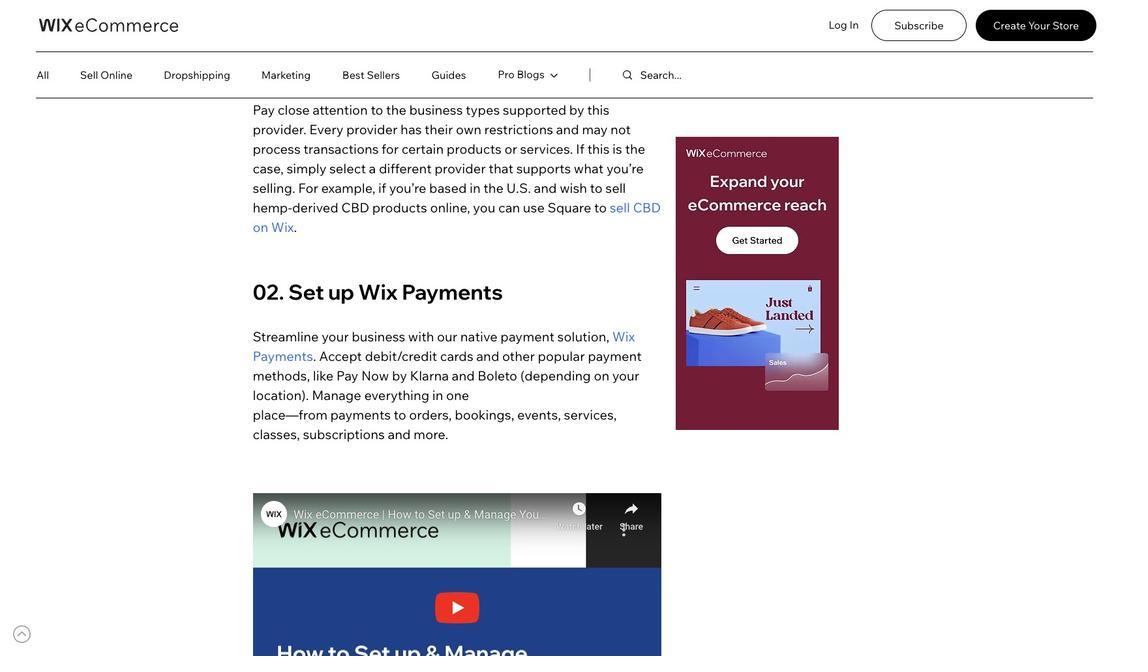 Task type: vqa. For each thing, say whether or not it's contained in the screenshot.
the View popup button in the the Tech Conference group
no



Task type: describe. For each thing, give the bounding box(es) containing it.
your down "setup"
[[253, 62, 280, 79]]

best sellers
[[342, 68, 400, 81]]

required
[[544, 43, 595, 59]]

dropshipping
[[164, 68, 230, 81]]

business down 'gateway's'
[[437, 23, 490, 40]]

their
[[425, 121, 453, 137]]

guides link
[[416, 62, 482, 88]]

wix inside wix payments
[[612, 329, 635, 345]]

transaction
[[344, 43, 413, 59]]

that inside pay close attention to the business types supported by this provider. every provider has their own restrictions and may not process transactions for certain products or services. if this is the case, simply select a different provider that supports what you're selling. for example, if you're based in the u.s. and wish to sell hemp-derived cbd products online, you can use square to
[[489, 160, 514, 177]]

sell cbd on wix link
[[253, 199, 664, 235]]

by inside . accept debit/credit cards and other popular payment methods, like pay now by klarna and boleto (depending on your location). manage everything in one
[[392, 368, 407, 384]]

store
[[1053, 19, 1079, 32]]

02. set up wix payments
[[253, 279, 503, 305]]

by inside pay close attention to the business types supported by this provider. every provider has their own restrictions and may not process transactions for certain products or services. if this is the case, simply select a different provider that supports what you're selling. for example, if you're based in the u.s. and wish to sell hemp-derived cbd products online, you can use square to
[[569, 102, 584, 118]]

bookings,
[[455, 407, 514, 423]]

case,
[[253, 160, 284, 177]]

(depending
[[520, 368, 591, 384]]

sellers
[[367, 68, 400, 81]]

wix payments link
[[253, 329, 638, 365]]

everything
[[364, 387, 429, 404]]

not
[[611, 121, 631, 137]]

certain
[[402, 141, 444, 157]]

orders,
[[409, 407, 452, 423]]

all link
[[37, 62, 64, 88]]

fees
[[416, 43, 442, 59]]

stake.
[[546, 4, 581, 20]]

attention
[[313, 102, 368, 118]]

subscriptions
[[303, 426, 385, 443]]

at
[[531, 4, 543, 20]]

in inside . accept debit/credit cards and other popular payment methods, like pay now by klarna and boleto (depending on your location). manage everything in one
[[432, 387, 443, 404]]

klarna
[[410, 368, 449, 384]]

wix for on
[[271, 219, 294, 235]]

pro
[[498, 68, 515, 81]]

site element
[[482, 59, 560, 99]]

like
[[313, 368, 334, 384]]

place—from
[[253, 407, 327, 423]]

of
[[645, 4, 658, 20]]

classes,
[[253, 426, 300, 443]]

0 horizontal spatial products
[[372, 199, 427, 216]]

1 vertical spatial payment
[[501, 329, 555, 345]]

process,
[[290, 43, 341, 59]]

log in
[[829, 18, 859, 31]]

cbd inside pay close attention to the business types supported by this provider. every provider has their own restrictions and may not process transactions for certain products or services. if this is the case, simply select a different provider that supports what you're selling. for example, if you're based in the u.s. and wish to sell hemp-derived cbd products online, you can use square to
[[341, 199, 369, 216]]

place—from payments to orders, bookings, events, services, classes, subscriptions and more.
[[253, 407, 620, 443]]

has
[[401, 121, 422, 137]]

types
[[466, 102, 500, 118]]

can inside the lastly, review your payment gateway's terms and conditions in depth. seriously, read them—your business is at stake. take note of anything that can impact your business and profit, including the setup process, transaction fees and information required to verify your account.
[[337, 23, 358, 40]]

on inside sell cbd on wix
[[253, 219, 268, 235]]

sell
[[80, 68, 98, 81]]

select
[[329, 160, 366, 177]]

payments inside wix payments
[[253, 348, 313, 365]]

hemp-
[[253, 199, 292, 216]]

including
[[558, 23, 614, 40]]

on inside . accept debit/credit cards and other popular payment methods, like pay now by klarna and boleto (depending on your location). manage everything in one
[[594, 368, 609, 384]]

marketing link
[[245, 62, 327, 88]]

pay inside pay close attention to the business types supported by this provider. every provider has their own restrictions and may not process transactions for certain products or services. if this is the case, simply select a different provider that supports what you're selling. for example, if you're based in the u.s. and wish to sell hemp-derived cbd products online, you can use square to
[[253, 102, 275, 118]]

log
[[829, 18, 847, 31]]

blogs
[[517, 68, 545, 81]]

sell online link
[[64, 62, 149, 88]]

and up if
[[556, 121, 579, 137]]

0 vertical spatial products
[[447, 141, 502, 157]]

1 vertical spatial you're
[[389, 180, 426, 196]]

the up the has
[[386, 102, 406, 118]]

set
[[288, 279, 324, 305]]

verify
[[614, 43, 648, 59]]

solution,
[[558, 329, 610, 345]]

marketing
[[261, 68, 311, 81]]

anything
[[253, 23, 306, 40]]

business inside pay close attention to the business types supported by this provider. every provider has their own restrictions and may not process transactions for certain products or services. if this is the case, simply select a different provider that supports what you're selling. for example, if you're based in the u.s. and wish to sell hemp-derived cbd products online, you can use square to
[[409, 102, 463, 118]]

events,
[[517, 407, 561, 423]]

transactions
[[304, 141, 379, 157]]

methods,
[[253, 368, 310, 384]]

restrictions
[[484, 121, 553, 137]]

pay inside . accept debit/credit cards and other popular payment methods, like pay now by klarna and boleto (depending on your location). manage everything in one
[[336, 368, 358, 384]]

our
[[437, 329, 458, 345]]

and up at
[[524, 0, 547, 0]]

terms
[[486, 0, 521, 0]]

. for . accept debit/credit cards and other popular payment methods, like pay now by klarna and boleto (depending on your location). manage everything in one
[[313, 348, 316, 365]]

online
[[100, 68, 133, 81]]

services.
[[520, 141, 573, 157]]

streamline your business with our native payment solution,
[[253, 329, 612, 345]]

0 vertical spatial provider
[[346, 121, 398, 137]]

the up you
[[484, 180, 504, 196]]

create your store
[[993, 19, 1079, 32]]

every
[[309, 121, 344, 137]]

sell cbd on wix
[[253, 199, 664, 235]]

wish
[[560, 180, 587, 196]]

wix ecommerce expand your ecommerce reach image
[[676, 137, 839, 431]]

based
[[429, 180, 467, 196]]

one
[[446, 387, 469, 404]]

up
[[328, 279, 354, 305]]

simply
[[287, 160, 327, 177]]

setup
[[253, 43, 287, 59]]

can inside pay close attention to the business types supported by this provider. every provider has their own restrictions and may not process transactions for certain products or services. if this is the case, simply select a different provider that supports what you're selling. for example, if you're based in the u.s. and wish to sell hemp-derived cbd products online, you can use square to
[[498, 199, 520, 216]]

review
[[294, 0, 334, 0]]

in
[[850, 18, 859, 31]]

what
[[574, 160, 604, 177]]



Task type: locate. For each thing, give the bounding box(es) containing it.
wix
[[271, 219, 294, 235], [358, 279, 398, 305], [612, 329, 635, 345]]

sell inside pay close attention to the business types supported by this provider. every provider has their own restrictions and may not process transactions for certain products or services. if this is the case, simply select a different provider that supports what you're selling. for example, if you're based in the u.s. and wish to sell hemp-derived cbd products online, you can use square to
[[606, 180, 626, 196]]

online,
[[430, 199, 470, 216]]

0 horizontal spatial pay
[[253, 102, 275, 118]]

business up the their
[[409, 102, 463, 118]]

conditions
[[550, 0, 614, 0]]

0 horizontal spatial you're
[[389, 180, 426, 196]]

1 horizontal spatial can
[[498, 199, 520, 216]]

. down derived
[[294, 219, 297, 235]]

payment up other
[[501, 329, 555, 345]]

1 vertical spatial sell
[[610, 199, 630, 216]]

1 horizontal spatial provider
[[435, 160, 486, 177]]

1 horizontal spatial payment
[[501, 329, 555, 345]]

sell right wish
[[606, 180, 626, 196]]

business down terms
[[462, 4, 515, 20]]

. inside . accept debit/credit cards and other popular payment methods, like pay now by klarna and boleto (depending on your location). manage everything in one
[[313, 348, 316, 365]]

0 vertical spatial sell
[[606, 180, 626, 196]]

and down native
[[476, 348, 499, 365]]

depth.
[[253, 4, 292, 20]]

0 vertical spatial in
[[617, 0, 628, 0]]

to down everything
[[394, 407, 406, 423]]

0 horizontal spatial wix
[[271, 219, 294, 235]]

0 vertical spatial is
[[518, 4, 528, 20]]

1 vertical spatial on
[[594, 368, 609, 384]]

payments up methods,
[[253, 348, 313, 365]]

read
[[357, 4, 384, 20]]

payment inside . accept debit/credit cards and other popular payment methods, like pay now by klarna and boleto (depending on your location). manage everything in one
[[588, 348, 642, 365]]

2 vertical spatial wix
[[612, 329, 635, 345]]

if
[[378, 180, 386, 196]]

wix for up
[[358, 279, 398, 305]]

0 vertical spatial pay
[[253, 102, 275, 118]]

other
[[502, 348, 535, 365]]

None search field
[[615, 60, 787, 90]]

payment up read
[[367, 0, 421, 0]]

1 vertical spatial provider
[[435, 160, 486, 177]]

u.s.
[[507, 180, 531, 196]]

your inside . accept debit/credit cards and other popular payment methods, like pay now by klarna and boleto (depending on your location). manage everything in one
[[612, 368, 640, 384]]

1 horizontal spatial is
[[613, 141, 622, 157]]

in inside the lastly, review your payment gateway's terms and conditions in depth. seriously, read them—your business is at stake. take note of anything that can impact your business and profit, including the setup process, transaction fees and information required to verify your account.
[[617, 0, 628, 0]]

manage
[[312, 387, 361, 404]]

debit/credit
[[365, 348, 437, 365]]

that
[[309, 23, 334, 40], [489, 160, 514, 177]]

wix right solution,
[[612, 329, 635, 345]]

cards
[[440, 348, 473, 365]]

selling.
[[253, 180, 295, 196]]

1 horizontal spatial by
[[569, 102, 584, 118]]

1 vertical spatial by
[[392, 368, 407, 384]]

this up may
[[587, 102, 610, 118]]

you're down different on the left
[[389, 180, 426, 196]]

1 horizontal spatial .
[[313, 348, 316, 365]]

provider up based
[[435, 160, 486, 177]]

guides
[[432, 68, 466, 81]]

is inside the lastly, review your payment gateway's terms and conditions in depth. seriously, read them—your business is at stake. take note of anything that can impact your business and profit, including the setup process, transaction fees and information required to verify your account.
[[518, 4, 528, 20]]

payments
[[330, 407, 391, 423]]

is left at
[[518, 4, 528, 20]]

them—your
[[387, 4, 459, 20]]

more.
[[414, 426, 448, 443]]

the inside the lastly, review your payment gateway's terms and conditions in depth. seriously, read them—your business is at stake. take note of anything that can impact your business and profit, including the setup process, transaction fees and information required to verify your account.
[[617, 23, 637, 40]]

0 vertical spatial this
[[587, 102, 610, 118]]

to down best sellers link
[[371, 102, 383, 118]]

0 horizontal spatial cbd
[[341, 199, 369, 216]]

in
[[617, 0, 628, 0], [470, 180, 481, 196], [432, 387, 443, 404]]

0 horizontal spatial by
[[392, 368, 407, 384]]

0 horizontal spatial is
[[518, 4, 528, 20]]

process
[[253, 141, 301, 157]]

0 horizontal spatial on
[[253, 219, 268, 235]]

0 vertical spatial payments
[[402, 279, 503, 305]]

1 horizontal spatial pay
[[336, 368, 358, 384]]

sell
[[606, 180, 626, 196], [610, 199, 630, 216]]

wix down hemp-
[[271, 219, 294, 235]]

now
[[361, 368, 389, 384]]

information
[[470, 43, 541, 59]]

and down supports
[[534, 180, 557, 196]]

in up note
[[617, 0, 628, 0]]

to down what
[[590, 180, 603, 196]]

is down "not"
[[613, 141, 622, 157]]

your up the accept
[[322, 329, 349, 345]]

log in link
[[826, 12, 862, 38]]

on down hemp-
[[253, 219, 268, 235]]

boleto
[[478, 368, 517, 384]]

and up the information
[[493, 23, 516, 40]]

your up services,
[[612, 368, 640, 384]]

to left the verify
[[598, 43, 611, 59]]

to
[[598, 43, 611, 59], [371, 102, 383, 118], [590, 180, 603, 196], [594, 199, 607, 216], [394, 407, 406, 423]]

1 horizontal spatial cbd
[[633, 199, 661, 216]]

products down own
[[447, 141, 502, 157]]

products
[[447, 141, 502, 157], [372, 199, 427, 216]]

close
[[278, 102, 310, 118]]

1 horizontal spatial on
[[594, 368, 609, 384]]

services,
[[564, 407, 617, 423]]

1 vertical spatial payments
[[253, 348, 313, 365]]

the
[[617, 23, 637, 40], [386, 102, 406, 118], [625, 141, 645, 157], [484, 180, 504, 196]]

note
[[615, 4, 643, 20]]

payment down solution,
[[588, 348, 642, 365]]

sell inside sell cbd on wix
[[610, 199, 630, 216]]

1 this from the top
[[587, 102, 610, 118]]

profit,
[[519, 23, 555, 40]]

provider.
[[253, 121, 306, 137]]

can down u.s.
[[498, 199, 520, 216]]

to right square
[[594, 199, 607, 216]]

subscribe
[[895, 19, 944, 32]]

0 vertical spatial wix
[[271, 219, 294, 235]]

1 vertical spatial that
[[489, 160, 514, 177]]

0 vertical spatial on
[[253, 219, 268, 235]]

can down read
[[337, 23, 358, 40]]

in up you
[[470, 180, 481, 196]]

. for .
[[294, 219, 297, 235]]

0 vertical spatial can
[[337, 23, 358, 40]]

1 vertical spatial is
[[613, 141, 622, 157]]

your
[[337, 0, 364, 0], [406, 23, 434, 40], [253, 62, 280, 79], [322, 329, 349, 345], [612, 368, 640, 384]]

you
[[473, 199, 496, 216]]

business up 'debit/credit'
[[352, 329, 405, 345]]

2 cbd from the left
[[633, 199, 661, 216]]

1 cbd from the left
[[341, 199, 369, 216]]

take
[[584, 4, 612, 20]]

0 horizontal spatial payments
[[253, 348, 313, 365]]

wix payments
[[253, 329, 638, 365]]

by up may
[[569, 102, 584, 118]]

on
[[253, 219, 268, 235], [594, 368, 609, 384]]

2 this from the top
[[587, 141, 610, 157]]

2 horizontal spatial payment
[[588, 348, 642, 365]]

0 horizontal spatial .
[[294, 219, 297, 235]]

0 vertical spatial by
[[569, 102, 584, 118]]

gateway's
[[424, 0, 483, 0]]

popular
[[538, 348, 585, 365]]

0 vertical spatial payment
[[367, 0, 421, 0]]

derived
[[292, 199, 339, 216]]

account.
[[283, 62, 335, 79]]

pay down the accept
[[336, 368, 358, 384]]

products down if
[[372, 199, 427, 216]]

2 vertical spatial in
[[432, 387, 443, 404]]

0 horizontal spatial provider
[[346, 121, 398, 137]]

. up like
[[313, 348, 316, 365]]

pro blogs
[[498, 68, 545, 81]]

payments up our on the left bottom of the page
[[402, 279, 503, 305]]

in left one
[[432, 387, 443, 404]]

create your store link
[[976, 10, 1097, 41]]

1 horizontal spatial products
[[447, 141, 502, 157]]

payment
[[367, 0, 421, 0], [501, 329, 555, 345], [588, 348, 642, 365]]

1 horizontal spatial in
[[470, 180, 481, 196]]

0 horizontal spatial that
[[309, 23, 334, 40]]

best
[[342, 68, 365, 81]]

0 horizontal spatial in
[[432, 387, 443, 404]]

1 horizontal spatial you're
[[607, 160, 644, 177]]

and inside 'place—from payments to orders, bookings, events, services, classes, subscriptions and more.'
[[388, 426, 411, 443]]

supported
[[503, 102, 567, 118]]

1 vertical spatial pay
[[336, 368, 358, 384]]

all
[[37, 68, 49, 81]]

02.
[[253, 279, 284, 305]]

your up read
[[337, 0, 364, 0]]

provider up for
[[346, 121, 398, 137]]

if
[[576, 141, 585, 157]]

lastly,
[[253, 0, 291, 0]]

0 vertical spatial .
[[294, 219, 297, 235]]

sell right square
[[610, 199, 630, 216]]

wix inside sell cbd on wix
[[271, 219, 294, 235]]

in inside pay close attention to the business types supported by this provider. every provider has their own restrictions and may not process transactions for certain products or services. if this is the case, simply select a different provider that supports what you're selling. for example, if you're based in the u.s. and wish to sell hemp-derived cbd products online, you can use square to
[[470, 180, 481, 196]]

1 vertical spatial can
[[498, 199, 520, 216]]

0 horizontal spatial can
[[337, 23, 358, 40]]

square
[[548, 199, 591, 216]]

on up services,
[[594, 368, 609, 384]]

the down "not"
[[625, 141, 645, 157]]

Search... search field
[[640, 60, 760, 90]]

0 vertical spatial you're
[[607, 160, 644, 177]]

pay up provider.
[[253, 102, 275, 118]]

and up one
[[452, 368, 475, 384]]

or
[[505, 141, 517, 157]]

cbd inside sell cbd on wix
[[633, 199, 661, 216]]

that down seriously,
[[309, 23, 334, 40]]

that down or
[[489, 160, 514, 177]]

to inside 'place—from payments to orders, bookings, events, services, classes, subscriptions and more.'
[[394, 407, 406, 423]]

impact
[[361, 23, 404, 40]]

2 vertical spatial payment
[[588, 348, 642, 365]]

your down them—your
[[406, 23, 434, 40]]

pay close attention to the business types supported by this provider. every provider has their own restrictions and may not process transactions for certain products or services. if this is the case, simply select a different provider that supports what you're selling. for example, if you're based in the u.s. and wish to sell hemp-derived cbd products online, you can use square to
[[253, 102, 648, 216]]

1 vertical spatial products
[[372, 199, 427, 216]]

1 horizontal spatial payments
[[402, 279, 503, 305]]

location).
[[253, 387, 309, 404]]

streamline
[[253, 329, 319, 345]]

2 horizontal spatial wix
[[612, 329, 635, 345]]

subscribe link
[[872, 10, 967, 41]]

you're right what
[[607, 160, 644, 177]]

1 vertical spatial .
[[313, 348, 316, 365]]

seriously,
[[295, 4, 354, 20]]

native
[[460, 329, 498, 345]]

wix right up
[[358, 279, 398, 305]]

1 horizontal spatial that
[[489, 160, 514, 177]]

to inside the lastly, review your payment gateway's terms and conditions in depth. seriously, read them—your business is at stake. take note of anything that can impact your business and profit, including the setup process, transaction fees and information required to verify your account.
[[598, 43, 611, 59]]

1 vertical spatial this
[[587, 141, 610, 157]]

payments
[[402, 279, 503, 305], [253, 348, 313, 365]]

is inside pay close attention to the business types supported by this provider. every provider has their own restrictions and may not process transactions for certain products or services. if this is the case, simply select a different provider that supports what you're selling. for example, if you're based in the u.s. and wish to sell hemp-derived cbd products online, you can use square to
[[613, 141, 622, 157]]

create
[[993, 19, 1026, 32]]

supports
[[516, 160, 571, 177]]

2 horizontal spatial in
[[617, 0, 628, 0]]

the down note
[[617, 23, 637, 40]]

different
[[379, 160, 432, 177]]

can
[[337, 23, 358, 40], [498, 199, 520, 216]]

0 horizontal spatial payment
[[367, 0, 421, 0]]

1 vertical spatial in
[[470, 180, 481, 196]]

1 horizontal spatial wix
[[358, 279, 398, 305]]

1 vertical spatial wix
[[358, 279, 398, 305]]

and left more.
[[388, 426, 411, 443]]

that inside the lastly, review your payment gateway's terms and conditions in depth. seriously, read them—your business is at stake. take note of anything that can impact your business and profit, including the setup process, transaction fees and information required to verify your account.
[[309, 23, 334, 40]]

lastly, review your payment gateway's terms and conditions in depth. seriously, read them—your business is at stake. take note of anything that can impact your business and profit, including the setup process, transaction fees and information required to verify your account.
[[253, 0, 661, 79]]

this right if
[[587, 141, 610, 157]]

payment inside the lastly, review your payment gateway's terms and conditions in depth. seriously, read them—your business is at stake. take note of anything that can impact your business and profit, including the setup process, transaction fees and information required to verify your account.
[[367, 0, 421, 0]]

by down 'debit/credit'
[[392, 368, 407, 384]]

and up guides
[[445, 43, 468, 59]]

0 vertical spatial that
[[309, 23, 334, 40]]



